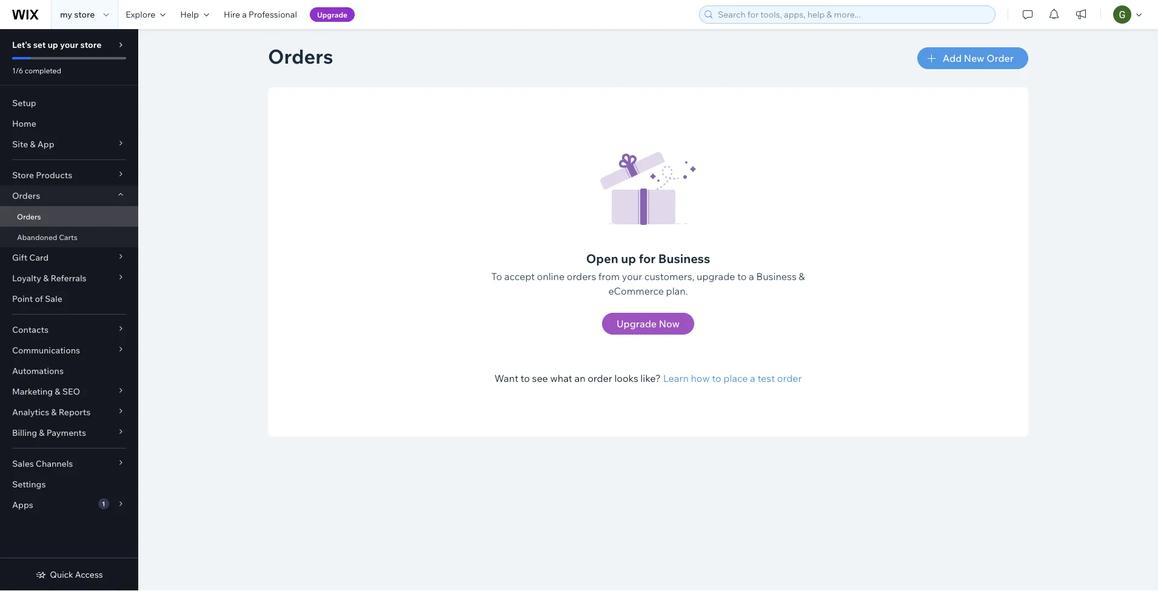 Task type: vqa. For each thing, say whether or not it's contained in the screenshot.
the rightmost up
yes



Task type: locate. For each thing, give the bounding box(es) containing it.
open up for business to accept online orders from your customers, upgrade to a business & ecommerce plan.
[[492, 251, 806, 297]]

0 horizontal spatial up
[[48, 39, 58, 50]]

1 vertical spatial orders
[[12, 191, 40, 201]]

to right upgrade
[[738, 271, 747, 283]]

orders for orders dropdown button
[[12, 191, 40, 201]]

0 horizontal spatial upgrade
[[317, 10, 348, 19]]

order
[[588, 373, 613, 385], [778, 373, 802, 385]]

a right the hire
[[242, 9, 247, 20]]

2 vertical spatial orders
[[17, 212, 41, 221]]

professional
[[249, 9, 297, 20]]

analytics
[[12, 407, 49, 418]]

business right upgrade
[[757, 271, 797, 283]]

upgrade inside "button"
[[317, 10, 348, 19]]

sidebar element
[[0, 29, 138, 592]]

my store
[[60, 9, 95, 20]]

upgrade
[[317, 10, 348, 19], [617, 318, 657, 330]]

orders
[[268, 44, 333, 69], [12, 191, 40, 201], [17, 212, 41, 221]]

upgrade inside button
[[617, 318, 657, 330]]

sale
[[45, 294, 62, 304]]

store right my
[[74, 9, 95, 20]]

to left see
[[521, 373, 530, 385]]

order right an
[[588, 373, 613, 385]]

automations
[[12, 366, 64, 376]]

your
[[60, 39, 78, 50], [622, 271, 643, 283]]

seo
[[62, 386, 80, 397]]

to right how
[[712, 373, 722, 385]]

upgrade right professional
[[317, 10, 348, 19]]

orders inside dropdown button
[[12, 191, 40, 201]]

& inside marketing & seo dropdown button
[[55, 386, 60, 397]]

abandoned carts
[[17, 233, 78, 242]]

up inside the open up for business to accept online orders from your customers, upgrade to a business & ecommerce plan.
[[621, 251, 636, 266]]

orders up abandoned
[[17, 212, 41, 221]]

& for app
[[30, 139, 36, 150]]

upgrade now
[[617, 318, 680, 330]]

a left the test
[[751, 373, 756, 385]]

your up the ecommerce
[[622, 271, 643, 283]]

store down 'my store' at the top left of page
[[80, 39, 102, 50]]

0 horizontal spatial business
[[659, 251, 711, 266]]

want to see what an order looks like? learn how to place a test order
[[495, 373, 802, 385]]

a inside the open up for business to accept online orders from your customers, upgrade to a business & ecommerce plan.
[[749, 271, 755, 283]]

looks
[[615, 373, 639, 385]]

orders down professional
[[268, 44, 333, 69]]

1 vertical spatial up
[[621, 251, 636, 266]]

0 vertical spatial a
[[242, 9, 247, 20]]

apps
[[12, 500, 33, 511]]

set
[[33, 39, 46, 50]]

0 vertical spatial business
[[659, 251, 711, 266]]

let's set up your store
[[12, 39, 102, 50]]

from
[[599, 271, 620, 283]]

& inside the analytics & reports dropdown button
[[51, 407, 57, 418]]

business
[[659, 251, 711, 266], [757, 271, 797, 283]]

2 order from the left
[[778, 373, 802, 385]]

0 horizontal spatial order
[[588, 373, 613, 385]]

upgrade for upgrade
[[317, 10, 348, 19]]

order right the test
[[778, 373, 802, 385]]

to
[[738, 271, 747, 283], [521, 373, 530, 385], [712, 373, 722, 385]]

1 horizontal spatial order
[[778, 373, 802, 385]]

settings
[[12, 479, 46, 490]]

your inside sidebar element
[[60, 39, 78, 50]]

store
[[74, 9, 95, 20], [80, 39, 102, 50]]

communications button
[[0, 340, 138, 361]]

0 vertical spatial upgrade
[[317, 10, 348, 19]]

1/6
[[12, 66, 23, 75]]

1 order from the left
[[588, 373, 613, 385]]

what
[[551, 373, 573, 385]]

up
[[48, 39, 58, 50], [621, 251, 636, 266]]

home link
[[0, 113, 138, 134]]

1 vertical spatial a
[[749, 271, 755, 283]]

carts
[[59, 233, 78, 242]]

1 horizontal spatial upgrade
[[617, 318, 657, 330]]

a
[[242, 9, 247, 20], [749, 271, 755, 283], [751, 373, 756, 385]]

loyalty & referrals
[[12, 273, 87, 284]]

orders for orders link
[[17, 212, 41, 221]]

2 vertical spatial a
[[751, 373, 756, 385]]

how
[[691, 373, 710, 385]]

hire a professional link
[[217, 0, 304, 29]]

ecommerce
[[609, 285, 664, 297]]

completed
[[25, 66, 61, 75]]

2 horizontal spatial to
[[738, 271, 747, 283]]

1 horizontal spatial to
[[712, 373, 722, 385]]

& inside site & app "popup button"
[[30, 139, 36, 150]]

billing
[[12, 428, 37, 438]]

site
[[12, 139, 28, 150]]

& inside loyalty & referrals dropdown button
[[43, 273, 49, 284]]

home
[[12, 118, 36, 129]]

site & app button
[[0, 134, 138, 155]]

your right set at left
[[60, 39, 78, 50]]

up right set at left
[[48, 39, 58, 50]]

orders down store
[[12, 191, 40, 201]]

card
[[29, 252, 49, 263]]

0 vertical spatial up
[[48, 39, 58, 50]]

1 vertical spatial store
[[80, 39, 102, 50]]

quick access
[[50, 570, 103, 580]]

communications
[[12, 345, 80, 356]]

up left 'for'
[[621, 251, 636, 266]]

access
[[75, 570, 103, 580]]

1 vertical spatial upgrade
[[617, 318, 657, 330]]

your inside the open up for business to accept online orders from your customers, upgrade to a business & ecommerce plan.
[[622, 271, 643, 283]]

help
[[180, 9, 199, 20]]

0 horizontal spatial your
[[60, 39, 78, 50]]

abandoned
[[17, 233, 57, 242]]

1 vertical spatial your
[[622, 271, 643, 283]]

store inside sidebar element
[[80, 39, 102, 50]]

upgrade button
[[310, 7, 355, 22]]

a right upgrade
[[749, 271, 755, 283]]

upgrade left now
[[617, 318, 657, 330]]

plan.
[[667, 285, 688, 297]]

0 vertical spatial your
[[60, 39, 78, 50]]

1/6 completed
[[12, 66, 61, 75]]

automations link
[[0, 361, 138, 382]]

business up the customers,
[[659, 251, 711, 266]]

setup
[[12, 98, 36, 108]]

& for referrals
[[43, 273, 49, 284]]

1 horizontal spatial up
[[621, 251, 636, 266]]

&
[[30, 139, 36, 150], [799, 271, 806, 283], [43, 273, 49, 284], [55, 386, 60, 397], [51, 407, 57, 418], [39, 428, 45, 438]]

1 horizontal spatial business
[[757, 271, 797, 283]]

1 horizontal spatial your
[[622, 271, 643, 283]]

& inside billing & payments popup button
[[39, 428, 45, 438]]



Task type: describe. For each thing, give the bounding box(es) containing it.
customers,
[[645, 271, 695, 283]]

point of sale
[[12, 294, 62, 304]]

gift
[[12, 252, 27, 263]]

referrals
[[51, 273, 87, 284]]

channels
[[36, 459, 73, 469]]

quick access button
[[35, 570, 103, 581]]

orders link
[[0, 206, 138, 227]]

& for reports
[[51, 407, 57, 418]]

store products
[[12, 170, 72, 180]]

store products button
[[0, 165, 138, 186]]

up inside sidebar element
[[48, 39, 58, 50]]

place
[[724, 373, 748, 385]]

gift card button
[[0, 248, 138, 268]]

billing & payments
[[12, 428, 86, 438]]

setup link
[[0, 93, 138, 113]]

marketing
[[12, 386, 53, 397]]

help button
[[173, 0, 217, 29]]

marketing & seo
[[12, 386, 80, 397]]

reports
[[59, 407, 91, 418]]

hire
[[224, 9, 240, 20]]

contacts
[[12, 325, 49, 335]]

store
[[12, 170, 34, 180]]

quick
[[50, 570, 73, 580]]

open
[[587, 251, 619, 266]]

0 horizontal spatial to
[[521, 373, 530, 385]]

online
[[537, 271, 565, 283]]

billing & payments button
[[0, 423, 138, 443]]

an
[[575, 373, 586, 385]]

new
[[964, 52, 985, 64]]

analytics & reports button
[[0, 402, 138, 423]]

analytics & reports
[[12, 407, 91, 418]]

0 vertical spatial orders
[[268, 44, 333, 69]]

for
[[639, 251, 656, 266]]

& for payments
[[39, 428, 45, 438]]

now
[[659, 318, 680, 330]]

learn
[[664, 373, 689, 385]]

products
[[36, 170, 72, 180]]

add new order button
[[918, 47, 1029, 69]]

orders button
[[0, 186, 138, 206]]

contacts button
[[0, 320, 138, 340]]

want
[[495, 373, 519, 385]]

abandoned carts link
[[0, 227, 138, 248]]

marketing & seo button
[[0, 382, 138, 402]]

1
[[102, 500, 105, 508]]

loyalty & referrals button
[[0, 268, 138, 289]]

1 vertical spatial business
[[757, 271, 797, 283]]

let's
[[12, 39, 31, 50]]

settings link
[[0, 474, 138, 495]]

add
[[943, 52, 962, 64]]

sales
[[12, 459, 34, 469]]

see
[[532, 373, 548, 385]]

hire a professional
[[224, 9, 297, 20]]

sales channels
[[12, 459, 73, 469]]

upgrade for upgrade now
[[617, 318, 657, 330]]

test
[[758, 373, 776, 385]]

site & app
[[12, 139, 54, 150]]

gift card
[[12, 252, 49, 263]]

to
[[492, 271, 502, 283]]

& inside the open up for business to accept online orders from your customers, upgrade to a business & ecommerce plan.
[[799, 271, 806, 283]]

order
[[987, 52, 1014, 64]]

loyalty
[[12, 273, 41, 284]]

0 vertical spatial store
[[74, 9, 95, 20]]

of
[[35, 294, 43, 304]]

upgrade now button
[[602, 313, 695, 335]]

payments
[[46, 428, 86, 438]]

upgrade
[[697, 271, 736, 283]]

app
[[37, 139, 54, 150]]

sales channels button
[[0, 454, 138, 474]]

to inside the open up for business to accept online orders from your customers, upgrade to a business & ecommerce plan.
[[738, 271, 747, 283]]

& for seo
[[55, 386, 60, 397]]

Search for tools, apps, help & more... field
[[715, 6, 992, 23]]

explore
[[126, 9, 155, 20]]

like?
[[641, 373, 661, 385]]

my
[[60, 9, 72, 20]]

point of sale link
[[0, 289, 138, 309]]

point
[[12, 294, 33, 304]]

learn how to place a test order link
[[664, 371, 802, 386]]

orders
[[567, 271, 597, 283]]

add new order
[[943, 52, 1014, 64]]



